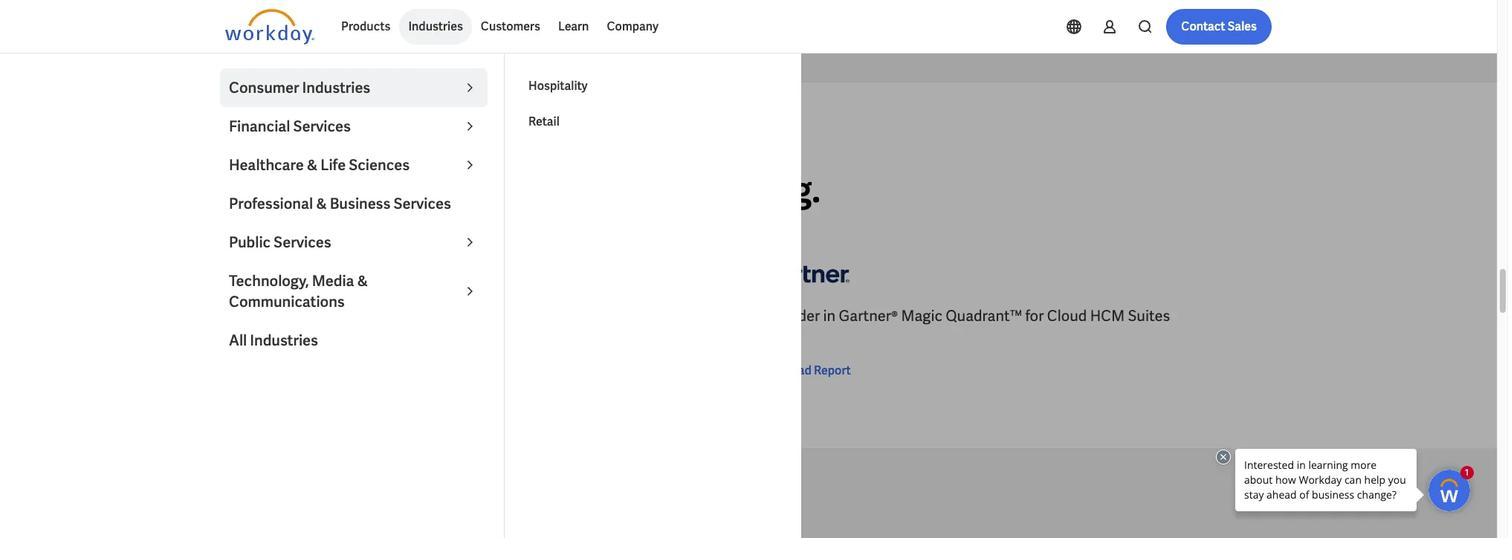 Task type: locate. For each thing, give the bounding box(es) containing it.
1 magic from the left
[[402, 307, 443, 326]]

& left life
[[307, 155, 318, 175]]

2023
[[304, 307, 336, 326]]

public services
[[229, 233, 331, 252]]

public services button
[[220, 223, 488, 262]]

finance,
[[403, 167, 532, 213]]

1 vertical spatial services
[[394, 194, 451, 213]]

1 horizontal spatial in
[[366, 167, 396, 213]]

0 horizontal spatial leader
[[239, 307, 285, 326]]

cloud left erp
[[547, 307, 587, 326]]

0 horizontal spatial gartner®
[[339, 307, 398, 326]]

leader for a leader in 2023 gartner® magic quadrant™ for cloud erp for service- centric enterprises
[[239, 307, 285, 326]]

read report
[[785, 363, 851, 379]]

quadrant™
[[446, 307, 523, 326], [946, 307, 1023, 326]]

a leader in 2023 gartner® magic quadrant™ for cloud erp for service- centric enterprises
[[225, 307, 697, 347]]

1 gartner image from the left
[[225, 252, 315, 294]]

1 horizontal spatial quadrant™
[[946, 307, 1023, 326]]

for left erp
[[526, 307, 544, 326]]

all industries link
[[220, 321, 488, 360]]

1 horizontal spatial cloud
[[1048, 307, 1087, 326]]

2 gartner image from the left
[[761, 252, 850, 294]]

financial services button
[[220, 107, 488, 146]]

leader up the read
[[774, 307, 820, 326]]

2 vertical spatial industries
[[250, 331, 318, 350]]

a for a leader in gartner® magic quadrant™ for cloud hcm suites
[[761, 307, 771, 326]]

in
[[366, 167, 396, 213], [288, 307, 301, 326], [824, 307, 836, 326]]

1 cloud from the left
[[547, 307, 587, 326]]

leader
[[239, 307, 285, 326], [774, 307, 820, 326]]

in inside a leader in 2023 gartner® magic quadrant™ for cloud erp for service- centric enterprises
[[288, 307, 301, 326]]

industries right products
[[409, 19, 463, 34]]

& down the healthcare & life sciences
[[316, 194, 327, 213]]

industries down the "communications" at left
[[250, 331, 318, 350]]

& inside 'technology, media & communications'
[[357, 271, 368, 291]]

& right media
[[357, 271, 368, 291]]

1 vertical spatial industries
[[302, 78, 371, 97]]

go to the homepage image
[[225, 9, 315, 45]]

gartner® right 2023
[[339, 307, 398, 326]]

3 for from the left
[[1026, 307, 1044, 326]]

2 cloud from the left
[[1048, 307, 1087, 326]]

1 horizontal spatial leader
[[774, 307, 820, 326]]

industries
[[409, 19, 463, 34], [302, 78, 371, 97], [250, 331, 318, 350]]

gartner® up report
[[839, 307, 898, 326]]

professional & business services
[[229, 194, 451, 213]]

magic
[[402, 307, 443, 326], [902, 307, 943, 326]]

1 quadrant™ from the left
[[446, 307, 523, 326]]

0 horizontal spatial quadrant™
[[446, 307, 523, 326]]

suites
[[1128, 307, 1171, 326]]

a down what
[[225, 167, 250, 213]]

gartner image
[[225, 252, 315, 294], [761, 252, 850, 294]]

0 horizontal spatial gartner image
[[225, 252, 315, 294]]

1 gartner® from the left
[[339, 307, 398, 326]]

services inside dropdown button
[[274, 233, 331, 252]]

services inside dropdown button
[[293, 117, 351, 136]]

2 vertical spatial services
[[274, 233, 331, 252]]

company button
[[598, 9, 668, 45]]

0 horizontal spatial in
[[288, 307, 301, 326]]

1 vertical spatial &
[[316, 194, 327, 213]]

leader inside a leader in 2023 gartner® magic quadrant™ for cloud erp for service- centric enterprises
[[239, 307, 285, 326]]

industries up financial services dropdown button
[[302, 78, 371, 97]]

services
[[293, 117, 351, 136], [394, 194, 451, 213], [274, 233, 331, 252]]

what analysts say
[[225, 131, 332, 145]]

for right erp
[[621, 307, 639, 326]]

& for business
[[316, 194, 327, 213]]

industries button
[[400, 9, 472, 45]]

0 horizontal spatial for
[[526, 307, 544, 326]]

say
[[313, 131, 332, 145]]

2 magic from the left
[[902, 307, 943, 326]]

a up the all
[[225, 307, 236, 326]]

financial services
[[229, 117, 351, 136]]

and
[[603, 167, 664, 213]]

2 leader from the left
[[774, 307, 820, 326]]

a leader in gartner® magic quadrant™ for cloud hcm suites
[[761, 307, 1171, 326]]

a
[[225, 167, 250, 213], [225, 307, 236, 326], [761, 307, 771, 326]]

services up the healthcare & life sciences
[[293, 117, 351, 136]]

read report link
[[761, 362, 851, 380]]

customers button
[[472, 9, 549, 45]]

all
[[229, 331, 247, 350]]

2 horizontal spatial in
[[824, 307, 836, 326]]

0 horizontal spatial cloud
[[547, 307, 587, 326]]

hospitality link
[[520, 68, 787, 104]]

healthcare & life sciences button
[[220, 146, 488, 184]]

0 vertical spatial industries
[[409, 19, 463, 34]]

1 for from the left
[[526, 307, 544, 326]]

contact
[[1182, 19, 1226, 34]]

2 quadrant™ from the left
[[946, 307, 1023, 326]]

1 leader from the left
[[239, 307, 285, 326]]

0 vertical spatial services
[[293, 117, 351, 136]]

for
[[526, 307, 544, 326], [621, 307, 639, 326], [1026, 307, 1044, 326]]

in for finance,
[[366, 167, 396, 213]]

leader up the centric
[[239, 307, 285, 326]]

1 horizontal spatial magic
[[902, 307, 943, 326]]

cloud inside a leader in 2023 gartner® magic quadrant™ for cloud erp for service- centric enterprises
[[547, 307, 587, 326]]

professional & business services link
[[220, 184, 488, 223]]

services down sciences
[[394, 194, 451, 213]]

hcm
[[1091, 307, 1125, 326]]

0 horizontal spatial magic
[[402, 307, 443, 326]]

enterprises
[[278, 328, 355, 347]]

learn
[[558, 19, 589, 34]]

services up 'technology, media & communications'
[[274, 233, 331, 252]]

2 vertical spatial &
[[357, 271, 368, 291]]

services for public services
[[274, 233, 331, 252]]

cloud
[[547, 307, 587, 326], [1048, 307, 1087, 326]]

read
[[785, 363, 812, 379]]

contact sales
[[1182, 19, 1257, 34]]

1 horizontal spatial gartner image
[[761, 252, 850, 294]]

healthcare & life sciences
[[229, 155, 410, 175]]

2 horizontal spatial for
[[1026, 307, 1044, 326]]

2 gartner® from the left
[[839, 307, 898, 326]]

gartner®
[[339, 307, 398, 326], [839, 307, 898, 326]]

media
[[312, 271, 354, 291]]

cloud left hcm
[[1048, 307, 1087, 326]]

0 vertical spatial &
[[307, 155, 318, 175]]

1 horizontal spatial gartner®
[[839, 307, 898, 326]]

1 horizontal spatial for
[[621, 307, 639, 326]]

for left hcm
[[1026, 307, 1044, 326]]

&
[[307, 155, 318, 175], [316, 194, 327, 213], [357, 271, 368, 291]]

a inside a leader in 2023 gartner® magic quadrant™ for cloud erp for service- centric enterprises
[[225, 307, 236, 326]]

a up read report link
[[761, 307, 771, 326]]



Task type: vqa. For each thing, say whether or not it's contained in the screenshot.
Supply within the button
no



Task type: describe. For each thing, give the bounding box(es) containing it.
quadrant™ inside a leader in 2023 gartner® magic quadrant™ for cloud erp for service- centric enterprises
[[446, 307, 523, 326]]

gartner image for 2023
[[225, 252, 315, 294]]

technology, media & communications
[[229, 271, 368, 312]]

centric
[[225, 328, 275, 347]]

gartner® inside a leader in 2023 gartner® magic quadrant™ for cloud erp for service- centric enterprises
[[339, 307, 398, 326]]

company
[[607, 19, 659, 34]]

products button
[[332, 9, 400, 45]]

what
[[225, 131, 256, 145]]

& for life
[[307, 155, 318, 175]]

in for gartner®
[[824, 307, 836, 326]]

retail link
[[520, 104, 787, 140]]

magic inside a leader in 2023 gartner® magic quadrant™ for cloud erp for service- centric enterprises
[[402, 307, 443, 326]]

contact sales link
[[1167, 9, 1272, 45]]

a for a leader in 2023 gartner® magic quadrant™ for cloud erp for service- centric enterprises
[[225, 307, 236, 326]]

a leader in finance, hr, and planning.
[[225, 167, 821, 213]]

financial
[[229, 117, 290, 136]]

technology, media & communications button
[[220, 262, 488, 321]]

hospitality
[[529, 78, 588, 94]]

learn button
[[549, 9, 598, 45]]

public
[[229, 233, 271, 252]]

professional
[[229, 194, 313, 213]]

erp
[[591, 307, 618, 326]]

healthcare
[[229, 155, 304, 175]]

a for a leader in finance, hr, and planning.
[[225, 167, 250, 213]]

leader for a leader in gartner® magic quadrant™ for cloud hcm suites
[[774, 307, 820, 326]]

communications
[[229, 292, 345, 312]]

sciences
[[349, 155, 410, 175]]

report
[[814, 363, 851, 379]]

all industries
[[229, 331, 318, 350]]

retail
[[529, 114, 560, 129]]

industries for all industries
[[250, 331, 318, 350]]

consumer
[[229, 78, 299, 97]]

business
[[330, 194, 391, 213]]

analysts
[[258, 131, 311, 145]]

hr,
[[539, 167, 596, 213]]

technology,
[[229, 271, 309, 291]]

life
[[321, 155, 346, 175]]

products
[[341, 19, 391, 34]]

services for financial services
[[293, 117, 351, 136]]

gartner image for gartner®
[[761, 252, 850, 294]]

planning.
[[671, 167, 821, 213]]

leader
[[257, 167, 359, 213]]

industries for consumer industries
[[302, 78, 371, 97]]

customers
[[481, 19, 541, 34]]

in for 2023
[[288, 307, 301, 326]]

service-
[[643, 307, 697, 326]]

consumer industries button
[[220, 68, 488, 107]]

consumer industries
[[229, 78, 371, 97]]

2 for from the left
[[621, 307, 639, 326]]

sales
[[1228, 19, 1257, 34]]



